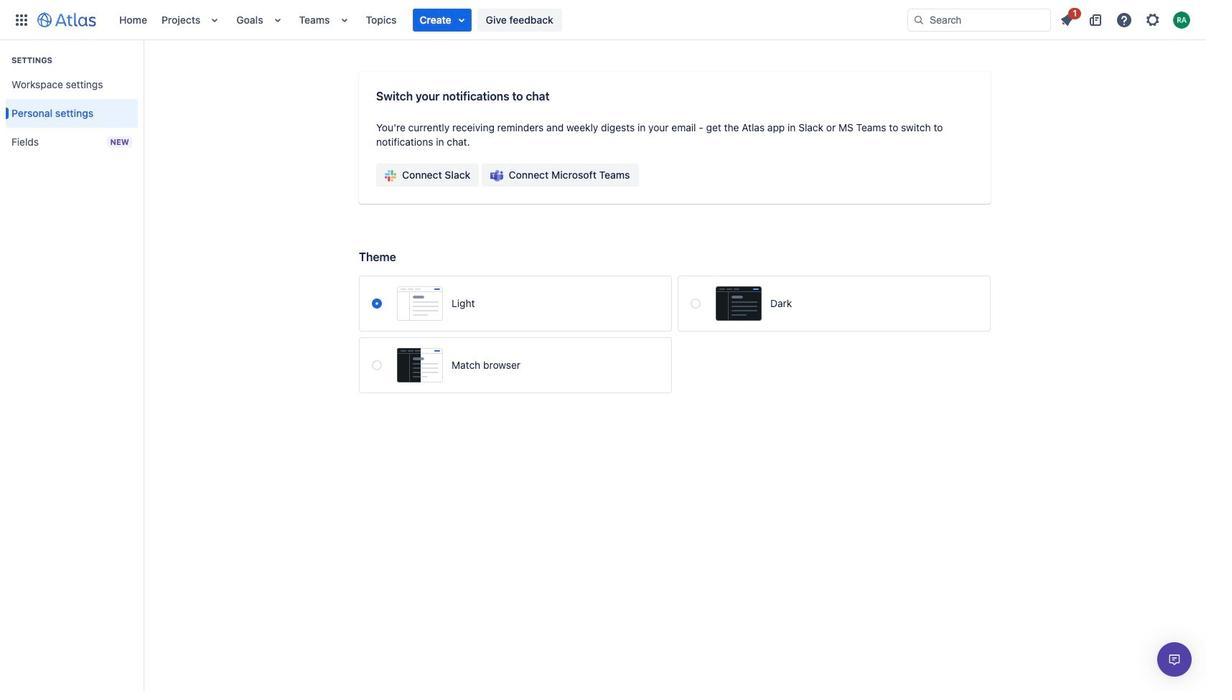 Task type: vqa. For each thing, say whether or not it's contained in the screenshot.
wearywear to the middle
no



Task type: describe. For each thing, give the bounding box(es) containing it.
settings image
[[1145, 11, 1162, 28]]

microsoft teams image
[[491, 170, 503, 182]]

list item inside the top "element"
[[413, 8, 472, 31]]

slack image
[[385, 170, 396, 182]]

Search field
[[908, 8, 1051, 31]]

open intercom messenger image
[[1166, 651, 1183, 669]]

help image
[[1116, 11, 1133, 28]]

notifications image
[[1059, 11, 1076, 28]]

switch to... image
[[13, 11, 30, 28]]



Task type: locate. For each thing, give the bounding box(es) containing it.
heading
[[6, 55, 138, 66]]

banner
[[0, 0, 1206, 40]]

account image
[[1173, 11, 1191, 28]]

group
[[6, 40, 138, 161], [376, 164, 639, 187]]

0 horizontal spatial list
[[112, 0, 908, 40]]

1 horizontal spatial list
[[1054, 5, 1198, 31]]

search image
[[913, 14, 925, 25]]

list item
[[1054, 5, 1082, 31], [413, 8, 472, 31]]

1 horizontal spatial group
[[376, 164, 639, 187]]

1 horizontal spatial list item
[[1054, 5, 1082, 31]]

top element
[[9, 0, 908, 40]]

None search field
[[908, 8, 1051, 31]]

list
[[112, 0, 908, 40], [1054, 5, 1198, 31]]

light image
[[397, 287, 443, 321]]

match browser image
[[397, 348, 443, 383]]

0 horizontal spatial group
[[6, 40, 138, 161]]

0 horizontal spatial list item
[[413, 8, 472, 31]]

None radio
[[372, 299, 382, 309], [372, 361, 382, 371], [372, 299, 382, 309], [372, 361, 382, 371]]

1 vertical spatial group
[[376, 164, 639, 187]]

0 vertical spatial group
[[6, 40, 138, 161]]

dark image
[[716, 287, 762, 321]]



